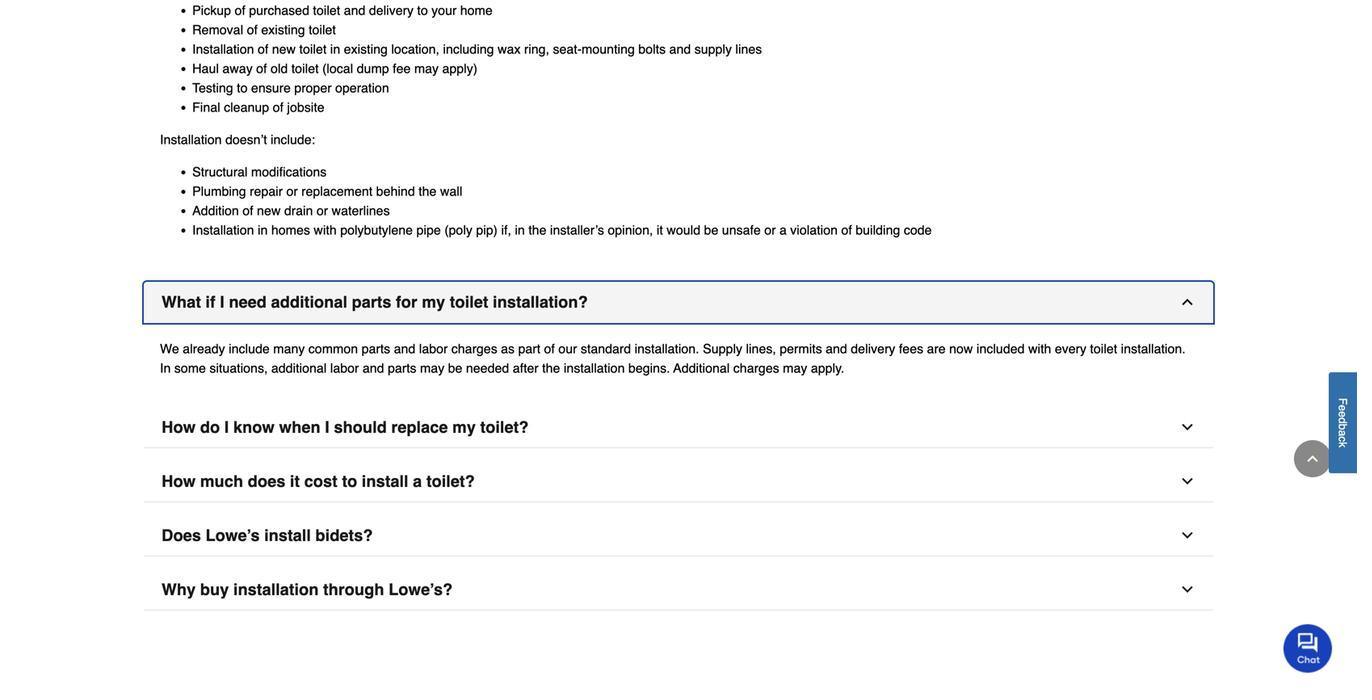 Task type: describe. For each thing, give the bounding box(es) containing it.
lowe's
[[206, 526, 260, 545]]

we
[[160, 341, 179, 356]]

with inside structural modifications plumbing repair or replacement behind the wall addition of new drain or waterlines installation in homes with polybutylene pipe (poly pip) if, in the installer's opinion, it would be unsafe or a violation of building code
[[314, 222, 337, 237]]

1 installation. from the left
[[635, 341, 699, 356]]

unsafe
[[722, 222, 761, 237]]

bidets?
[[315, 526, 373, 545]]

fees
[[899, 341, 924, 356]]

be inside we already include many common parts and labor charges as part of our standard installation. supply lines, permits and delivery fees are now included with every toilet installation. in some situations, additional labor and parts may be needed after the installation begins. additional charges may apply.
[[448, 361, 463, 376]]

a inside button
[[1337, 430, 1350, 437]]

f
[[1337, 398, 1350, 405]]

opinion,
[[608, 222, 653, 237]]

testing
[[192, 80, 233, 95]]

installation inside pickup of purchased toilet and delivery to your home removal of existing toilet installation of new toilet in existing location, including wax ring, seat-mounting bolts and supply lines haul away of old toilet (local dump fee may apply) testing to ensure proper operation final cleanup of jobsite
[[192, 41, 254, 56]]

included
[[977, 341, 1025, 356]]

wall
[[440, 184, 463, 199]]

ensure
[[251, 80, 291, 95]]

of left the old
[[256, 61, 267, 76]]

does
[[248, 472, 286, 491]]

1 vertical spatial or
[[317, 203, 328, 218]]

how much does it cost to install a toilet? button
[[144, 461, 1214, 502]]

pickup
[[192, 3, 231, 18]]

home
[[460, 3, 493, 18]]

installer's
[[550, 222, 604, 237]]

include
[[229, 341, 270, 356]]

lowe's?
[[389, 580, 453, 599]]

i right when
[[325, 418, 329, 437]]

common
[[309, 341, 358, 356]]

chevron down image for when
[[1180, 419, 1196, 435]]

when
[[279, 418, 321, 437]]

pickup of purchased toilet and delivery to your home removal of existing toilet installation of new toilet in existing location, including wax ring, seat-mounting bolts and supply lines haul away of old toilet (local dump fee may apply) testing to ensure proper operation final cleanup of jobsite
[[192, 3, 762, 115]]

lines
[[736, 41, 762, 56]]

begins.
[[629, 361, 670, 376]]

1 horizontal spatial charges
[[734, 361, 780, 376]]

pip)
[[476, 222, 498, 237]]

additional
[[674, 361, 730, 376]]

does lowe's install bidets? button
[[144, 515, 1214, 557]]

should
[[334, 418, 387, 437]]

and right bolts
[[669, 41, 691, 56]]

know
[[233, 418, 275, 437]]

need
[[229, 293, 267, 311]]

additional inside we already include many common parts and labor charges as part of our standard installation. supply lines, permits and delivery fees are now included with every toilet installation. in some situations, additional labor and parts may be needed after the installation begins. additional charges may apply.
[[271, 361, 327, 376]]

2 horizontal spatial or
[[765, 222, 776, 237]]

structural
[[192, 164, 248, 179]]

drain
[[284, 203, 313, 218]]

old
[[271, 61, 288, 76]]

supply
[[695, 41, 732, 56]]

as
[[501, 341, 515, 356]]

lines,
[[746, 341, 776, 356]]

permits
[[780, 341, 822, 356]]

violation
[[790, 222, 838, 237]]

new inside structural modifications plumbing repair or replacement behind the wall addition of new drain or waterlines installation in homes with polybutylene pipe (poly pip) if, in the installer's opinion, it would be unsafe or a violation of building code
[[257, 203, 281, 218]]

replacement
[[302, 184, 373, 199]]

code
[[904, 222, 932, 237]]

some
[[174, 361, 206, 376]]

behind
[[376, 184, 415, 199]]

with inside we already include many common parts and labor charges as part of our standard installation. supply lines, permits and delivery fees are now included with every toilet installation. in some situations, additional labor and parts may be needed after the installation begins. additional charges may apply.
[[1029, 341, 1052, 356]]

haul
[[192, 61, 219, 76]]

polybutylene
[[340, 222, 413, 237]]

doesn't
[[225, 132, 267, 147]]

building
[[856, 222, 900, 237]]

1 vertical spatial the
[[529, 222, 547, 237]]

chevron up image
[[1305, 451, 1321, 467]]

seat-
[[553, 41, 582, 56]]

what if i need additional parts for my toilet installation? button
[[144, 282, 1214, 323]]

toilet? inside "how much does it cost to install a toilet?" button
[[426, 472, 475, 491]]

does
[[162, 526, 201, 545]]

and up should
[[363, 361, 384, 376]]

of up ensure
[[258, 41, 268, 56]]

location,
[[391, 41, 440, 56]]

for
[[396, 293, 417, 311]]

c
[[1337, 437, 1350, 442]]

situations,
[[210, 361, 268, 376]]

2 installation. from the left
[[1121, 341, 1186, 356]]

would
[[667, 222, 701, 237]]

may down permits
[[783, 361, 808, 376]]

why buy installation through lowe's?
[[162, 580, 453, 599]]

what if i need additional parts for my toilet installation?
[[162, 293, 588, 311]]

fee
[[393, 61, 411, 76]]

k
[[1337, 442, 1350, 448]]

delivery inside we already include many common parts and labor charges as part of our standard installation. supply lines, permits and delivery fees are now included with every toilet installation. in some situations, additional labor and parts may be needed after the installation begins. additional charges may apply.
[[851, 341, 896, 356]]

parts for and
[[362, 341, 390, 356]]

ring,
[[524, 41, 549, 56]]

dump
[[357, 61, 389, 76]]

my inside button
[[453, 418, 476, 437]]

proper
[[294, 80, 332, 95]]

and down the for
[[394, 341, 416, 356]]

your
[[432, 3, 457, 18]]

how for how do i know when i should replace my toilet?
[[162, 418, 196, 437]]

every
[[1055, 341, 1087, 356]]

supply
[[703, 341, 743, 356]]

of down purchased
[[247, 22, 258, 37]]

1 horizontal spatial labor
[[419, 341, 448, 356]]

many
[[273, 341, 305, 356]]

of down repair
[[243, 203, 253, 218]]

it inside button
[[290, 472, 300, 491]]

in
[[160, 361, 171, 376]]

installation?
[[493, 293, 588, 311]]

0 horizontal spatial or
[[286, 184, 298, 199]]

it inside structural modifications plumbing repair or replacement behind the wall addition of new drain or waterlines installation in homes with polybutylene pipe (poly pip) if, in the installer's opinion, it would be unsafe or a violation of building code
[[657, 222, 663, 237]]

plumbing
[[192, 184, 246, 199]]



Task type: locate. For each thing, give the bounding box(es) containing it.
installation inside we already include many common parts and labor charges as part of our standard installation. supply lines, permits and delivery fees are now included with every toilet installation. in some situations, additional labor and parts may be needed after the installation begins. additional charges may apply.
[[564, 361, 625, 376]]

toilet
[[313, 3, 340, 18], [309, 22, 336, 37], [299, 41, 327, 56], [291, 61, 319, 76], [450, 293, 488, 311], [1090, 341, 1118, 356]]

replace
[[391, 418, 448, 437]]

0 vertical spatial with
[[314, 222, 337, 237]]

1 vertical spatial installation
[[233, 580, 319, 599]]

the right after
[[542, 361, 560, 376]]

1 vertical spatial parts
[[362, 341, 390, 356]]

delivery inside pickup of purchased toilet and delivery to your home removal of existing toilet installation of new toilet in existing location, including wax ring, seat-mounting bolts and supply lines haul away of old toilet (local dump fee may apply) testing to ensure proper operation final cleanup of jobsite
[[369, 3, 414, 18]]

apply.
[[811, 361, 845, 376]]

be left needed
[[448, 361, 463, 376]]

1 vertical spatial how
[[162, 472, 196, 491]]

1 horizontal spatial in
[[330, 41, 340, 56]]

how left do
[[162, 418, 196, 437]]

waterlines
[[332, 203, 390, 218]]

toilet? down needed
[[480, 418, 529, 437]]

additional
[[271, 293, 347, 311], [271, 361, 327, 376]]

2 chevron down image from the top
[[1180, 473, 1196, 490]]

0 horizontal spatial installation
[[233, 580, 319, 599]]

installation down standard on the left of the page
[[564, 361, 625, 376]]

modifications
[[251, 164, 327, 179]]

the left wall at top left
[[419, 184, 437, 199]]

toilet? down replace
[[426, 472, 475, 491]]

the inside we already include many common parts and labor charges as part of our standard installation. supply lines, permits and delivery fees are now included with every toilet installation. in some situations, additional labor and parts may be needed after the installation begins. additional charges may apply.
[[542, 361, 560, 376]]

1 horizontal spatial toilet?
[[480, 418, 529, 437]]

1 vertical spatial with
[[1029, 341, 1052, 356]]

how inside "how much does it cost to install a toilet?" button
[[162, 472, 196, 491]]

part
[[518, 341, 541, 356]]

installation inside structural modifications plumbing repair or replacement behind the wall addition of new drain or waterlines installation in homes with polybutylene pipe (poly pip) if, in the installer's opinion, it would be unsafe or a violation of building code
[[192, 222, 254, 237]]

0 horizontal spatial existing
[[261, 22, 305, 37]]

3 chevron down image from the top
[[1180, 527, 1196, 544]]

0 vertical spatial existing
[[261, 22, 305, 37]]

structural modifications plumbing repair or replacement behind the wall addition of new drain or waterlines installation in homes with polybutylene pipe (poly pip) if, in the installer's opinion, it would be unsafe or a violation of building code
[[192, 164, 932, 237]]

0 vertical spatial or
[[286, 184, 298, 199]]

2 how from the top
[[162, 472, 196, 491]]

be
[[704, 222, 719, 237], [448, 361, 463, 376]]

install
[[362, 472, 409, 491], [264, 526, 311, 545]]

including
[[443, 41, 494, 56]]

does lowe's install bidets?
[[162, 526, 373, 545]]

mounting
[[582, 41, 635, 56]]

0 vertical spatial delivery
[[369, 3, 414, 18]]

a
[[780, 222, 787, 237], [1337, 430, 1350, 437], [413, 472, 422, 491]]

how inside how do i know when i should replace my toilet? button
[[162, 418, 196, 437]]

and
[[344, 3, 366, 18], [669, 41, 691, 56], [394, 341, 416, 356], [826, 341, 847, 356], [363, 361, 384, 376]]

(poly
[[445, 222, 473, 237]]

0 vertical spatial additional
[[271, 293, 347, 311]]

existing up dump
[[344, 41, 388, 56]]

new down repair
[[257, 203, 281, 218]]

charges down lines,
[[734, 361, 780, 376]]

how much does it cost to install a toilet?
[[162, 472, 475, 491]]

0 vertical spatial to
[[417, 3, 428, 18]]

installation
[[192, 41, 254, 56], [160, 132, 222, 147], [192, 222, 254, 237]]

may left needed
[[420, 361, 445, 376]]

0 horizontal spatial it
[[290, 472, 300, 491]]

1 horizontal spatial or
[[317, 203, 328, 218]]

chevron down image inside why buy installation through lowe's? button
[[1180, 582, 1196, 598]]

toilet?
[[480, 418, 529, 437], [426, 472, 475, 491]]

what
[[162, 293, 201, 311]]

installation. up 'begins.'
[[635, 341, 699, 356]]

charges up needed
[[452, 341, 498, 356]]

or right 'drain'
[[317, 203, 328, 218]]

a left violation
[[780, 222, 787, 237]]

1 vertical spatial it
[[290, 472, 300, 491]]

1 how from the top
[[162, 418, 196, 437]]

1 additional from the top
[[271, 293, 347, 311]]

my
[[422, 293, 445, 311], [453, 418, 476, 437]]

it left would
[[657, 222, 663, 237]]

1 vertical spatial my
[[453, 418, 476, 437]]

i for do
[[224, 418, 229, 437]]

installation. down chevron up image
[[1121, 341, 1186, 356]]

1 vertical spatial additional
[[271, 361, 327, 376]]

of down ensure
[[273, 100, 284, 115]]

the right if,
[[529, 222, 547, 237]]

1 vertical spatial toilet?
[[426, 472, 475, 491]]

installation down the does lowe's install bidets? at the bottom
[[233, 580, 319, 599]]

0 vertical spatial my
[[422, 293, 445, 311]]

e
[[1337, 405, 1350, 411], [1337, 411, 1350, 418]]

chat invite button image
[[1284, 624, 1333, 673]]

0 vertical spatial installation
[[192, 41, 254, 56]]

of left building
[[842, 222, 852, 237]]

additional inside "button"
[[271, 293, 347, 311]]

to inside button
[[342, 472, 357, 491]]

be right would
[[704, 222, 719, 237]]

wax
[[498, 41, 521, 56]]

new up the old
[[272, 41, 296, 56]]

0 vertical spatial parts
[[352, 293, 391, 311]]

cleanup
[[224, 100, 269, 115]]

if,
[[501, 222, 511, 237]]

2 horizontal spatial in
[[515, 222, 525, 237]]

labor down common
[[330, 361, 359, 376]]

installation down removal
[[192, 41, 254, 56]]

1 chevron down image from the top
[[1180, 419, 1196, 435]]

1 vertical spatial to
[[237, 80, 248, 95]]

0 horizontal spatial be
[[448, 361, 463, 376]]

(local
[[322, 61, 353, 76]]

chevron down image for lowe's?
[[1180, 582, 1196, 598]]

1 horizontal spatial install
[[362, 472, 409, 491]]

my right replace
[[453, 418, 476, 437]]

chevron up image
[[1180, 294, 1196, 310]]

new inside pickup of purchased toilet and delivery to your home removal of existing toilet installation of new toilet in existing location, including wax ring, seat-mounting bolts and supply lines haul away of old toilet (local dump fee may apply) testing to ensure proper operation final cleanup of jobsite
[[272, 41, 296, 56]]

installation inside why buy installation through lowe's? button
[[233, 580, 319, 599]]

homes
[[271, 222, 310, 237]]

1 horizontal spatial my
[[453, 418, 476, 437]]

pipe
[[417, 222, 441, 237]]

0 vertical spatial charges
[[452, 341, 498, 356]]

2 vertical spatial to
[[342, 472, 357, 491]]

0 horizontal spatial charges
[[452, 341, 498, 356]]

i right if
[[220, 293, 224, 311]]

1 vertical spatial existing
[[344, 41, 388, 56]]

1 horizontal spatial be
[[704, 222, 719, 237]]

1 horizontal spatial delivery
[[851, 341, 896, 356]]

or
[[286, 184, 298, 199], [317, 203, 328, 218], [765, 222, 776, 237]]

a down replace
[[413, 472, 422, 491]]

our
[[559, 341, 577, 356]]

1 horizontal spatial existing
[[344, 41, 388, 56]]

labor left as
[[419, 341, 448, 356]]

how do i know when i should replace my toilet?
[[162, 418, 529, 437]]

0 horizontal spatial labor
[[330, 361, 359, 376]]

0 horizontal spatial a
[[413, 472, 422, 491]]

0 horizontal spatial delivery
[[369, 3, 414, 18]]

operation
[[335, 80, 389, 95]]

0 vertical spatial toilet?
[[480, 418, 529, 437]]

2 horizontal spatial a
[[1337, 430, 1350, 437]]

1 vertical spatial new
[[257, 203, 281, 218]]

in inside pickup of purchased toilet and delivery to your home removal of existing toilet installation of new toilet in existing location, including wax ring, seat-mounting bolts and supply lines haul away of old toilet (local dump fee may apply) testing to ensure proper operation final cleanup of jobsite
[[330, 41, 340, 56]]

already
[[183, 341, 225, 356]]

installation.
[[635, 341, 699, 356], [1121, 341, 1186, 356]]

a inside structural modifications plumbing repair or replacement behind the wall addition of new drain or waterlines installation in homes with polybutylene pipe (poly pip) if, in the installer's opinion, it would be unsafe or a violation of building code
[[780, 222, 787, 237]]

away
[[222, 61, 253, 76]]

labor
[[419, 341, 448, 356], [330, 361, 359, 376]]

2 vertical spatial or
[[765, 222, 776, 237]]

purchased
[[249, 3, 309, 18]]

existing
[[261, 22, 305, 37], [344, 41, 388, 56]]

2 vertical spatial the
[[542, 361, 560, 376]]

parts for for
[[352, 293, 391, 311]]

0 vertical spatial the
[[419, 184, 437, 199]]

a up k
[[1337, 430, 1350, 437]]

1 e from the top
[[1337, 405, 1350, 411]]

do
[[200, 418, 220, 437]]

and up the apply.
[[826, 341, 847, 356]]

0 vertical spatial labor
[[419, 341, 448, 356]]

1 vertical spatial delivery
[[851, 341, 896, 356]]

or right the unsafe at the right of the page
[[765, 222, 776, 237]]

parts up replace
[[388, 361, 417, 376]]

to right cost
[[342, 472, 357, 491]]

1 horizontal spatial with
[[1029, 341, 1052, 356]]

of left our on the left of the page
[[544, 341, 555, 356]]

f e e d b a c k button
[[1329, 373, 1357, 474]]

installation down 'final'
[[160, 132, 222, 147]]

0 vertical spatial install
[[362, 472, 409, 491]]

existing down purchased
[[261, 22, 305, 37]]

we already include many common parts and labor charges as part of our standard installation. supply lines, permits and delivery fees are now included with every toilet installation. in some situations, additional labor and parts may be needed after the installation begins. additional charges may apply.
[[160, 341, 1186, 376]]

1 horizontal spatial installation.
[[1121, 341, 1186, 356]]

chevron down image inside "how much does it cost to install a toilet?" button
[[1180, 473, 1196, 490]]

1 vertical spatial installation
[[160, 132, 222, 147]]

final
[[192, 100, 220, 115]]

it left cost
[[290, 472, 300, 491]]

are
[[927, 341, 946, 356]]

b
[[1337, 424, 1350, 430]]

1 vertical spatial install
[[264, 526, 311, 545]]

after
[[513, 361, 539, 376]]

may down location,
[[414, 61, 439, 76]]

how do i know when i should replace my toilet? button
[[144, 407, 1214, 448]]

if
[[206, 293, 215, 311]]

addition
[[192, 203, 239, 218]]

scroll to top element
[[1294, 440, 1332, 478]]

parts left the for
[[352, 293, 391, 311]]

include:
[[271, 132, 315, 147]]

my right the for
[[422, 293, 445, 311]]

0 horizontal spatial to
[[237, 80, 248, 95]]

d
[[1337, 418, 1350, 424]]

how
[[162, 418, 196, 437], [162, 472, 196, 491]]

4 chevron down image from the top
[[1180, 582, 1196, 598]]

0 vertical spatial new
[[272, 41, 296, 56]]

0 vertical spatial it
[[657, 222, 663, 237]]

install right lowe's
[[264, 526, 311, 545]]

2 horizontal spatial to
[[417, 3, 428, 18]]

i for if
[[220, 293, 224, 311]]

installation down addition
[[192, 222, 254, 237]]

through
[[323, 580, 384, 599]]

e up d
[[1337, 405, 1350, 411]]

installation
[[564, 361, 625, 376], [233, 580, 319, 599]]

of inside we already include many common parts and labor charges as part of our standard installation. supply lines, permits and delivery fees are now included with every toilet installation. in some situations, additional labor and parts may be needed after the installation begins. additional charges may apply.
[[544, 341, 555, 356]]

0 vertical spatial be
[[704, 222, 719, 237]]

0 horizontal spatial install
[[264, 526, 311, 545]]

2 vertical spatial parts
[[388, 361, 417, 376]]

0 vertical spatial installation
[[564, 361, 625, 376]]

0 vertical spatial how
[[162, 418, 196, 437]]

0 horizontal spatial my
[[422, 293, 445, 311]]

installation doesn't include:
[[160, 132, 315, 147]]

2 e from the top
[[1337, 411, 1350, 418]]

toilet inside we already include many common parts and labor charges as part of our standard installation. supply lines, permits and delivery fees are now included with every toilet installation. in some situations, additional labor and parts may be needed after the installation begins. additional charges may apply.
[[1090, 341, 1118, 356]]

0 vertical spatial a
[[780, 222, 787, 237]]

1 vertical spatial charges
[[734, 361, 780, 376]]

may inside pickup of purchased toilet and delivery to your home removal of existing toilet installation of new toilet in existing location, including wax ring, seat-mounting bolts and supply lines haul away of old toilet (local dump fee may apply) testing to ensure proper operation final cleanup of jobsite
[[414, 61, 439, 76]]

0 horizontal spatial with
[[314, 222, 337, 237]]

install down should
[[362, 472, 409, 491]]

in left homes
[[258, 222, 268, 237]]

delivery up location,
[[369, 3, 414, 18]]

delivery left fees
[[851, 341, 896, 356]]

to left your
[[417, 3, 428, 18]]

toilet inside "button"
[[450, 293, 488, 311]]

i right do
[[224, 418, 229, 437]]

to
[[417, 3, 428, 18], [237, 80, 248, 95], [342, 472, 357, 491]]

additional down 'many'
[[271, 361, 327, 376]]

chevron down image inside how do i know when i should replace my toilet? button
[[1180, 419, 1196, 435]]

standard
[[581, 341, 631, 356]]

in
[[330, 41, 340, 56], [258, 222, 268, 237], [515, 222, 525, 237]]

and up (local
[[344, 3, 366, 18]]

1 vertical spatial labor
[[330, 361, 359, 376]]

2 vertical spatial a
[[413, 472, 422, 491]]

in up (local
[[330, 41, 340, 56]]

parts right common
[[362, 341, 390, 356]]

chevron down image for cost
[[1180, 473, 1196, 490]]

1 horizontal spatial installation
[[564, 361, 625, 376]]

to up cleanup
[[237, 80, 248, 95]]

0 horizontal spatial installation.
[[635, 341, 699, 356]]

a inside button
[[413, 472, 422, 491]]

be inside structural modifications plumbing repair or replacement behind the wall addition of new drain or waterlines installation in homes with polybutylene pipe (poly pip) if, in the installer's opinion, it would be unsafe or a violation of building code
[[704, 222, 719, 237]]

additional up 'many'
[[271, 293, 347, 311]]

of right pickup
[[235, 3, 245, 18]]

1 horizontal spatial to
[[342, 472, 357, 491]]

chevron down image
[[1180, 419, 1196, 435], [1180, 473, 1196, 490], [1180, 527, 1196, 544], [1180, 582, 1196, 598]]

buy
[[200, 580, 229, 599]]

0 horizontal spatial in
[[258, 222, 268, 237]]

1 horizontal spatial a
[[780, 222, 787, 237]]

bolts
[[639, 41, 666, 56]]

how left much
[[162, 472, 196, 491]]

apply)
[[442, 61, 478, 76]]

parts inside "button"
[[352, 293, 391, 311]]

cost
[[304, 472, 338, 491]]

1 horizontal spatial it
[[657, 222, 663, 237]]

my inside "button"
[[422, 293, 445, 311]]

why
[[162, 580, 196, 599]]

1 vertical spatial be
[[448, 361, 463, 376]]

with left every
[[1029, 341, 1052, 356]]

jobsite
[[287, 100, 325, 115]]

i inside what if i need additional parts for my toilet installation? "button"
[[220, 293, 224, 311]]

parts
[[352, 293, 391, 311], [362, 341, 390, 356], [388, 361, 417, 376]]

0 horizontal spatial toilet?
[[426, 472, 475, 491]]

with right homes
[[314, 222, 337, 237]]

chevron down image inside does lowe's install bidets? button
[[1180, 527, 1196, 544]]

e up b
[[1337, 411, 1350, 418]]

how for how much does it cost to install a toilet?
[[162, 472, 196, 491]]

1 vertical spatial a
[[1337, 430, 1350, 437]]

2 additional from the top
[[271, 361, 327, 376]]

2 vertical spatial installation
[[192, 222, 254, 237]]

toilet? inside how do i know when i should replace my toilet? button
[[480, 418, 529, 437]]

or down modifications
[[286, 184, 298, 199]]

now
[[950, 341, 973, 356]]

in right if,
[[515, 222, 525, 237]]



Task type: vqa. For each thing, say whether or not it's contained in the screenshot.
after
yes



